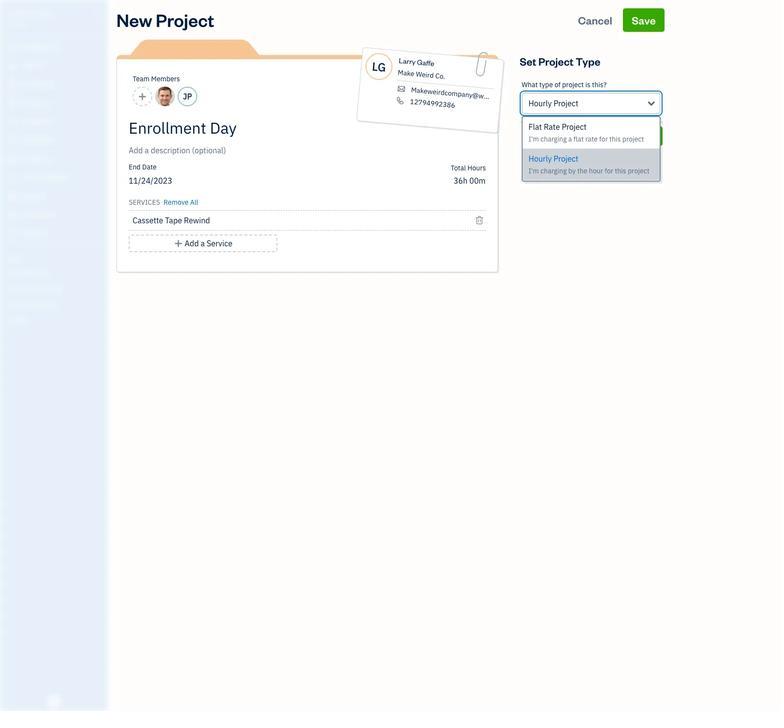 Task type: describe. For each thing, give the bounding box(es) containing it.
turtle
[[8, 9, 36, 19]]

0 vertical spatial project
[[563, 80, 584, 89]]

hourly project
[[529, 98, 579, 108]]

money image
[[6, 192, 18, 201]]

flat rate project i'm charging a flat rate for this project
[[529, 122, 645, 144]]

services remove all
[[129, 198, 198, 207]]

project for set project type
[[539, 54, 574, 68]]

remove project service image
[[476, 215, 485, 226]]

1 vertical spatial cancel
[[555, 130, 584, 142]]

larry gaffe make weird co.
[[398, 56, 446, 81]]

rewind
[[184, 216, 210, 225]]

co.
[[435, 71, 446, 81]]

cassette tape rewind
[[133, 216, 210, 225]]

0 vertical spatial cancel button
[[570, 8, 622, 32]]

tape
[[165, 216, 182, 225]]

Project Type field
[[522, 93, 661, 114]]

Project Name text field
[[129, 118, 398, 138]]

i'm inside hourly project i'm charging by the hour for this project
[[529, 167, 540, 175]]

what
[[522, 80, 538, 89]]

a inside button
[[201, 239, 205, 248]]

project inside flat rate project i'm charging a flat rate for this project
[[623, 135, 645, 144]]

is
[[586, 80, 591, 89]]

timer image
[[6, 173, 18, 183]]

list box containing flat rate project
[[523, 117, 660, 181]]

hourly project option
[[523, 149, 660, 181]]

add a service
[[185, 239, 233, 248]]

hourly for hourly project i'm charging by the hour for this project
[[529, 154, 552, 164]]

this inside flat rate project i'm charging a flat rate for this project
[[610, 135, 622, 144]]

team members image
[[7, 269, 105, 277]]

weird
[[416, 70, 435, 80]]

settings image
[[7, 317, 105, 324]]

main element
[[0, 0, 132, 711]]

i'm inside flat rate project i'm charging a flat rate for this project
[[529, 135, 540, 144]]

expense image
[[6, 136, 18, 146]]

project for hourly project
[[554, 98, 579, 108]]

what type of project is this?
[[522, 80, 607, 89]]

members
[[151, 74, 180, 83]]

done button
[[624, 126, 663, 146]]

this inside hourly project i'm charging by the hour for this project
[[616, 167, 627, 175]]

report image
[[6, 229, 18, 239]]

total hours
[[451, 164, 487, 172]]

lg
[[372, 58, 387, 75]]

flat
[[574, 135, 584, 144]]

charging inside flat rate project i'm charging a flat rate for this project
[[541, 135, 567, 144]]

flat
[[529, 122, 543, 132]]

add a service button
[[129, 235, 278, 252]]

project image
[[6, 154, 18, 164]]

this?
[[593, 80, 607, 89]]

hours
[[468, 164, 487, 172]]

set
[[520, 54, 537, 68]]

a inside flat rate project i'm charging a flat rate for this project
[[569, 135, 573, 144]]

makeweirdcompany@weird.co
[[411, 85, 506, 102]]

end
[[129, 163, 141, 171]]

all
[[190, 198, 198, 207]]

set project type
[[520, 54, 601, 68]]



Task type: locate. For each thing, give the bounding box(es) containing it.
team
[[133, 74, 150, 83]]

2 charging from the top
[[541, 167, 567, 175]]

bank connections image
[[7, 301, 105, 309]]

charging inside hourly project i'm charging by the hour for this project
[[541, 167, 567, 175]]

0 vertical spatial cancel
[[579, 13, 613, 27]]

services
[[129, 198, 160, 207]]

for right hour
[[605, 167, 614, 175]]

date
[[142, 163, 157, 171]]

project down done button at right
[[629, 167, 650, 175]]

larry
[[399, 56, 417, 67]]

charging down rate
[[541, 135, 567, 144]]

project inside hourly project i'm charging by the hour for this project
[[629, 167, 650, 175]]

rate
[[586, 135, 598, 144]]

freshbooks image
[[46, 696, 62, 707]]

by
[[569, 167, 576, 175]]

for right the rate
[[600, 135, 609, 144]]

cancel left the rate
[[555, 130, 584, 142]]

1 vertical spatial i'm
[[529, 167, 540, 175]]

new
[[117, 8, 152, 31]]

2 hourly from the top
[[529, 154, 552, 164]]

charging
[[541, 135, 567, 144], [541, 167, 567, 175]]

end date
[[129, 163, 157, 171]]

hourly for hourly project
[[529, 98, 552, 108]]

a
[[569, 135, 573, 144], [201, 239, 205, 248]]

payment image
[[6, 117, 18, 127]]

save
[[632, 13, 657, 27]]

type
[[576, 54, 601, 68]]

1 vertical spatial hourly
[[529, 154, 552, 164]]

i'm left the by
[[529, 167, 540, 175]]

service
[[207, 239, 233, 248]]

this right the rate
[[610, 135, 622, 144]]

1 horizontal spatial a
[[569, 135, 573, 144]]

remove all button
[[162, 195, 198, 208]]

for inside flat rate project i'm charging a flat rate for this project
[[600, 135, 609, 144]]

estimate image
[[6, 80, 18, 90]]

project
[[156, 8, 215, 31], [539, 54, 574, 68], [554, 98, 579, 108], [562, 122, 587, 132], [554, 154, 579, 164]]

1 vertical spatial cancel button
[[520, 126, 618, 146]]

for inside hourly project i'm charging by the hour for this project
[[605, 167, 614, 175]]

End date in  format text field
[[129, 176, 248, 186]]

1 hourly from the top
[[529, 98, 552, 108]]

apps image
[[7, 254, 105, 262]]

new project
[[117, 8, 215, 31]]

1 vertical spatial this
[[616, 167, 627, 175]]

remove
[[164, 198, 189, 207]]

2 vertical spatial project
[[629, 167, 650, 175]]

type
[[540, 80, 554, 89]]

0 vertical spatial hourly
[[529, 98, 552, 108]]

Hourly Budget text field
[[454, 176, 487, 186]]

cancel up type
[[579, 13, 613, 27]]

12794992386
[[410, 97, 456, 110]]

0 vertical spatial this
[[610, 135, 622, 144]]

0 horizontal spatial a
[[201, 239, 205, 248]]

project inside hourly project i'm charging by the hour for this project
[[554, 154, 579, 164]]

items and services image
[[7, 285, 105, 293]]

project for hourly project i'm charging by the hour for this project
[[554, 154, 579, 164]]

owner
[[8, 20, 26, 27]]

project inside flat rate project i'm charging a flat rate for this project
[[562, 122, 587, 132]]

team members
[[133, 74, 180, 83]]

this
[[610, 135, 622, 144], [616, 167, 627, 175]]

cancel button
[[570, 8, 622, 32], [520, 126, 618, 146]]

0 vertical spatial a
[[569, 135, 573, 144]]

1 vertical spatial charging
[[541, 167, 567, 175]]

project
[[563, 80, 584, 89], [623, 135, 645, 144], [629, 167, 650, 175]]

for
[[600, 135, 609, 144], [605, 167, 614, 175]]

jp
[[183, 92, 192, 101]]

i'm
[[529, 135, 540, 144], [529, 167, 540, 175]]

a right add
[[201, 239, 205, 248]]

invoice image
[[6, 98, 18, 108]]

hourly inside hourly project i'm charging by the hour for this project
[[529, 154, 552, 164]]

1 charging from the top
[[541, 135, 567, 144]]

a left flat
[[569, 135, 573, 144]]

cancel
[[579, 13, 613, 27], [555, 130, 584, 142]]

0 vertical spatial charging
[[541, 135, 567, 144]]

project right the rate
[[623, 135, 645, 144]]

phone image
[[396, 96, 406, 105]]

hourly down type
[[529, 98, 552, 108]]

hourly
[[529, 98, 552, 108], [529, 154, 552, 164]]

total
[[451, 164, 466, 172]]

list box
[[523, 117, 660, 181]]

make
[[398, 68, 415, 78]]

hourly inside field
[[529, 98, 552, 108]]

0 vertical spatial for
[[600, 135, 609, 144]]

cassette
[[133, 216, 163, 225]]

this right hour
[[616, 167, 627, 175]]

project left is
[[563, 80, 584, 89]]

plus image
[[174, 238, 183, 249]]

2 i'm from the top
[[529, 167, 540, 175]]

hourly project i'm charging by the hour for this project
[[529, 154, 650, 175]]

done
[[633, 130, 655, 142]]

inc
[[38, 9, 52, 19]]

hour
[[590, 167, 604, 175]]

1 i'm from the top
[[529, 135, 540, 144]]

project inside field
[[554, 98, 579, 108]]

1 vertical spatial for
[[605, 167, 614, 175]]

i'm down flat
[[529, 135, 540, 144]]

0 vertical spatial i'm
[[529, 135, 540, 144]]

rate
[[544, 122, 561, 132]]

chart image
[[6, 210, 18, 220]]

add team member image
[[138, 91, 147, 102]]

hourly down flat
[[529, 154, 552, 164]]

1 vertical spatial a
[[201, 239, 205, 248]]

add
[[185, 239, 199, 248]]

charging left the by
[[541, 167, 567, 175]]

envelope image
[[397, 85, 407, 93]]

the
[[578, 167, 588, 175]]

save button
[[624, 8, 665, 32]]

project for new project
[[156, 8, 215, 31]]

flat rate project option
[[523, 117, 660, 149]]

dashboard image
[[6, 43, 18, 52]]

1 vertical spatial project
[[623, 135, 645, 144]]

turtle inc owner
[[8, 9, 52, 27]]

of
[[555, 80, 561, 89]]

Project Description text field
[[129, 145, 398, 156]]

gaffe
[[417, 57, 435, 68]]

what type of project is this? element
[[520, 73, 663, 122]]

client image
[[6, 61, 18, 71]]



Task type: vqa. For each thing, say whether or not it's contained in the screenshot.
the topmost Hourly
yes



